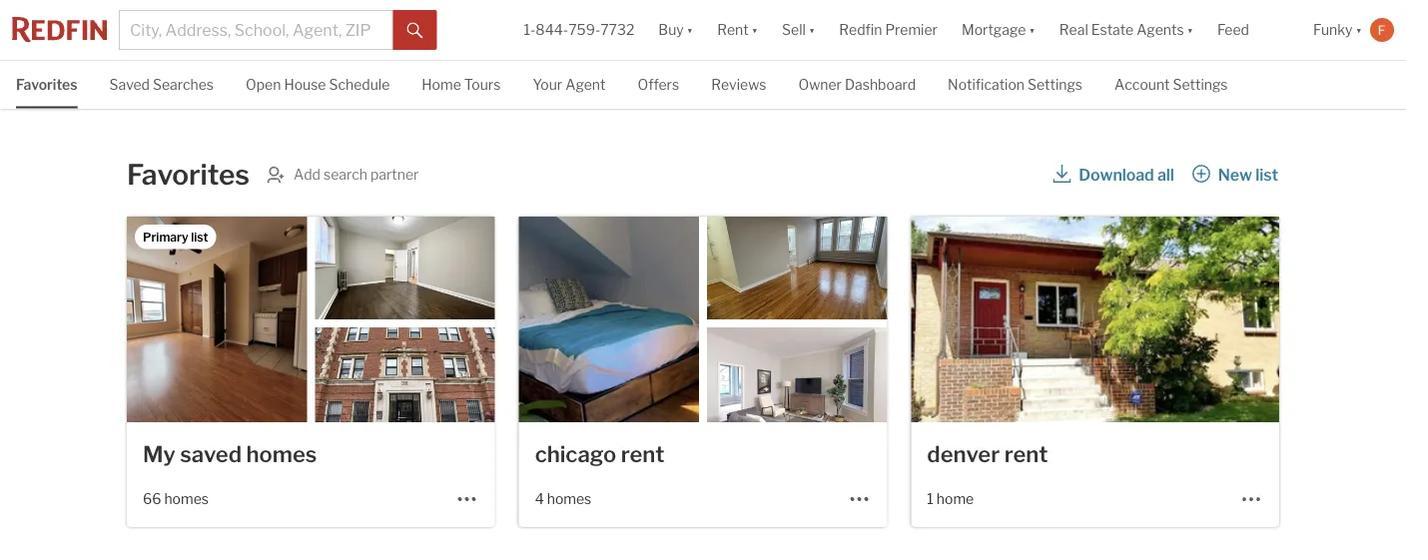Task type: describe. For each thing, give the bounding box(es) containing it.
reviews
[[711, 76, 767, 93]]

new list button
[[1192, 157, 1280, 193]]

searches
[[153, 76, 214, 93]]

homes for my saved homes
[[164, 490, 209, 507]]

4 homes
[[535, 490, 592, 507]]

home
[[422, 76, 461, 93]]

photo of 1610 n mason ave image
[[707, 217, 888, 320]]

account
[[1115, 76, 1170, 93]]

mortgage
[[962, 21, 1026, 38]]

list for primary list
[[191, 230, 208, 244]]

▾ for rent ▾
[[752, 21, 758, 38]]

primary list
[[143, 230, 208, 244]]

open
[[246, 76, 281, 93]]

denver
[[927, 441, 1000, 468]]

sell ▾
[[782, 21, 816, 38]]

owner
[[799, 76, 842, 93]]

759-
[[569, 21, 601, 38]]

chicago rent
[[535, 441, 665, 468]]

denver rent
[[927, 441, 1049, 468]]

your agent
[[533, 76, 606, 93]]

real estate agents ▾
[[1060, 21, 1194, 38]]

0 vertical spatial favorites
[[16, 76, 77, 93]]

account settings
[[1115, 76, 1228, 93]]

mortgage ▾ button
[[962, 0, 1036, 60]]

feed
[[1218, 21, 1250, 38]]

rent for chicago rent
[[621, 441, 665, 468]]

rent ▾ button
[[705, 0, 770, 60]]

agents
[[1137, 21, 1184, 38]]

new list
[[1219, 165, 1279, 184]]

submit search image
[[407, 23, 423, 39]]

photo of 7455 n greenview ave unit 202 image
[[315, 328, 495, 457]]

66
[[143, 490, 161, 507]]

notification settings link
[[948, 61, 1083, 106]]

1
[[927, 490, 934, 507]]

homes for chicago rent
[[547, 490, 592, 507]]

photo of 6912 n ashland blvd image
[[315, 217, 495, 320]]

offers link
[[638, 61, 679, 106]]

mortgage ▾
[[962, 21, 1036, 38]]

download all button
[[1052, 157, 1176, 193]]

66 homes
[[143, 490, 209, 507]]

real estate agents ▾ button
[[1048, 0, 1206, 60]]

funky
[[1314, 21, 1353, 38]]

house
[[284, 76, 326, 93]]

agent
[[566, 76, 606, 93]]

your agent link
[[533, 61, 606, 106]]

1 home
[[927, 490, 974, 507]]

City, Address, School, Agent, ZIP search field
[[119, 10, 393, 50]]

funky ▾
[[1314, 21, 1363, 38]]

reviews link
[[711, 61, 767, 106]]

sell ▾ button
[[782, 0, 816, 60]]

search
[[324, 166, 368, 183]]

photo of 2025 perry st image
[[911, 217, 1280, 423]]

feed button
[[1206, 0, 1302, 60]]

tours
[[464, 76, 501, 93]]

all
[[1158, 165, 1175, 184]]



Task type: locate. For each thing, give the bounding box(es) containing it.
1 vertical spatial list
[[191, 230, 208, 244]]

favorites
[[16, 76, 77, 93], [127, 158, 250, 192]]

▾ right "buy"
[[687, 21, 693, 38]]

redfin
[[840, 21, 883, 38]]

4
[[535, 490, 544, 507]]

dashboard
[[845, 76, 916, 93]]

user photo image
[[1371, 18, 1395, 42]]

add search partner
[[294, 166, 419, 183]]

home tours link
[[422, 61, 501, 106]]

sell ▾ button
[[770, 0, 828, 60]]

list inside button
[[1256, 165, 1279, 184]]

1 horizontal spatial settings
[[1173, 76, 1228, 93]]

5 ▾ from the left
[[1187, 21, 1194, 38]]

settings down real
[[1028, 76, 1083, 93]]

1 rent from the left
[[621, 441, 665, 468]]

list
[[1256, 165, 1279, 184], [191, 230, 208, 244]]

1-844-759-7732 link
[[524, 21, 635, 38]]

notification settings
[[948, 76, 1083, 93]]

homes
[[246, 441, 317, 468], [164, 490, 209, 507], [547, 490, 592, 507]]

buy ▾ button
[[647, 0, 705, 60]]

saved
[[180, 441, 242, 468]]

3 ▾ from the left
[[809, 21, 816, 38]]

saved searches link
[[109, 61, 214, 106]]

my saved homes
[[143, 441, 317, 468]]

rent ▾
[[717, 21, 758, 38]]

▾ for mortgage ▾
[[1029, 21, 1036, 38]]

▾ right sell
[[809, 21, 816, 38]]

list for new list
[[1256, 165, 1279, 184]]

1 vertical spatial favorites
[[127, 158, 250, 192]]

settings right account
[[1173, 76, 1228, 93]]

account settings link
[[1115, 61, 1228, 106]]

▾ for sell ▾
[[809, 21, 816, 38]]

saved searches
[[109, 76, 214, 93]]

redfin premier button
[[828, 0, 950, 60]]

settings for notification settings
[[1028, 76, 1083, 93]]

buy
[[659, 21, 684, 38]]

4 ▾ from the left
[[1029, 21, 1036, 38]]

favorites up primary list
[[127, 158, 250, 192]]

1 ▾ from the left
[[687, 21, 693, 38]]

chicago
[[535, 441, 617, 468]]

buy ▾
[[659, 21, 693, 38]]

1 horizontal spatial favorites
[[127, 158, 250, 192]]

rent
[[717, 21, 749, 38]]

estate
[[1092, 21, 1134, 38]]

photo of 2230 n kenmore ave image
[[707, 328, 888, 457]]

new
[[1219, 165, 1253, 184]]

0 horizontal spatial settings
[[1028, 76, 1083, 93]]

1-
[[524, 21, 536, 38]]

real estate agents ▾ link
[[1060, 0, 1194, 60]]

0 horizontal spatial rent
[[621, 441, 665, 468]]

home tours
[[422, 76, 501, 93]]

open house schedule
[[246, 76, 390, 93]]

saved
[[109, 76, 150, 93]]

list right primary
[[191, 230, 208, 244]]

redfin premier
[[840, 21, 938, 38]]

photo of 6214 n winthrop ave unit 201 image
[[127, 217, 307, 423]]

0 vertical spatial list
[[1256, 165, 1279, 184]]

notification
[[948, 76, 1025, 93]]

schedule
[[329, 76, 390, 93]]

6 ▾ from the left
[[1356, 21, 1363, 38]]

sell
[[782, 21, 806, 38]]

2 horizontal spatial homes
[[547, 490, 592, 507]]

rent right chicago
[[621, 441, 665, 468]]

mortgage ▾ button
[[950, 0, 1048, 60]]

▾
[[687, 21, 693, 38], [752, 21, 758, 38], [809, 21, 816, 38], [1029, 21, 1036, 38], [1187, 21, 1194, 38], [1356, 21, 1363, 38]]

▾ for buy ▾
[[687, 21, 693, 38]]

2 ▾ from the left
[[752, 21, 758, 38]]

2 rent from the left
[[1005, 441, 1049, 468]]

2 settings from the left
[[1173, 76, 1228, 93]]

rent
[[621, 441, 665, 468], [1005, 441, 1049, 468]]

download
[[1079, 165, 1155, 184]]

your
[[533, 76, 563, 93]]

rent ▾ button
[[717, 0, 758, 60]]

favorites left saved
[[16, 76, 77, 93]]

1-844-759-7732
[[524, 21, 635, 38]]

1 horizontal spatial rent
[[1005, 441, 1049, 468]]

rent right denver
[[1005, 441, 1049, 468]]

7732
[[601, 21, 635, 38]]

buy ▾ button
[[659, 0, 693, 60]]

my
[[143, 441, 175, 468]]

download all
[[1079, 165, 1175, 184]]

0 horizontal spatial list
[[191, 230, 208, 244]]

settings
[[1028, 76, 1083, 93], [1173, 76, 1228, 93]]

▾ right agents at the right of page
[[1187, 21, 1194, 38]]

homes right 4
[[547, 490, 592, 507]]

▾ left user photo
[[1356, 21, 1363, 38]]

homes right 66
[[164, 490, 209, 507]]

open house schedule link
[[246, 61, 390, 106]]

▾ right rent
[[752, 21, 758, 38]]

1 settings from the left
[[1028, 76, 1083, 93]]

home
[[937, 490, 974, 507]]

favorites link
[[16, 61, 77, 106]]

photo of 3818 n newcastle ave image
[[519, 217, 699, 423]]

settings for account settings
[[1173, 76, 1228, 93]]

844-
[[536, 21, 569, 38]]

▾ for funky ▾
[[1356, 21, 1363, 38]]

owner dashboard
[[799, 76, 916, 93]]

1 horizontal spatial list
[[1256, 165, 1279, 184]]

0 horizontal spatial favorites
[[16, 76, 77, 93]]

list right new
[[1256, 165, 1279, 184]]

primary
[[143, 230, 188, 244]]

rent for denver rent
[[1005, 441, 1049, 468]]

homes right saved
[[246, 441, 317, 468]]

partner
[[371, 166, 419, 183]]

owner dashboard link
[[799, 61, 916, 106]]

premier
[[886, 21, 938, 38]]

add
[[294, 166, 321, 183]]

offers
[[638, 76, 679, 93]]

1 horizontal spatial homes
[[246, 441, 317, 468]]

add search partner button
[[266, 165, 419, 185]]

▾ right mortgage
[[1029, 21, 1036, 38]]

0 horizontal spatial homes
[[164, 490, 209, 507]]

real
[[1060, 21, 1089, 38]]



Task type: vqa. For each thing, say whether or not it's contained in the screenshot.
first ▾ from the left
yes



